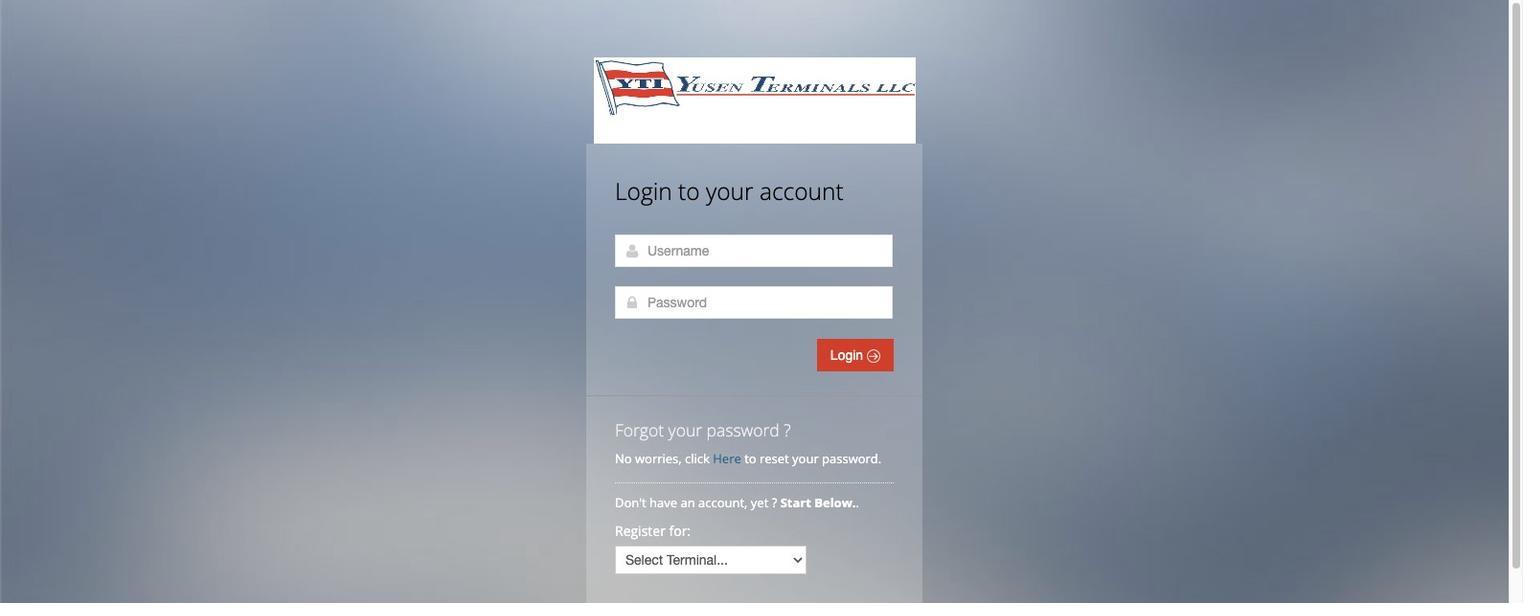Task type: vqa. For each thing, say whether or not it's contained in the screenshot.
Login to your account Login
yes



Task type: describe. For each thing, give the bounding box(es) containing it.
login for login
[[830, 348, 867, 363]]

have
[[650, 494, 677, 512]]

here
[[713, 450, 741, 467]]

worries,
[[635, 450, 682, 467]]

to inside forgot your password ? no worries, click here to reset your password.
[[744, 450, 756, 467]]

? inside forgot your password ? no worries, click here to reset your password.
[[784, 419, 791, 442]]

login to your account
[[615, 175, 844, 207]]

.
[[856, 494, 859, 512]]

account,
[[698, 494, 748, 512]]

user image
[[625, 243, 640, 259]]

an
[[681, 494, 695, 512]]

account
[[760, 175, 844, 207]]

0 vertical spatial your
[[706, 175, 753, 207]]



Task type: locate. For each thing, give the bounding box(es) containing it.
lock image
[[625, 295, 640, 310]]

? right yet
[[772, 494, 777, 512]]

1 vertical spatial to
[[744, 450, 756, 467]]

0 vertical spatial ?
[[784, 419, 791, 442]]

0 horizontal spatial ?
[[772, 494, 777, 512]]

below.
[[814, 494, 856, 512]]

0 horizontal spatial login
[[615, 175, 672, 207]]

start
[[780, 494, 811, 512]]

no
[[615, 450, 632, 467]]

1 horizontal spatial login
[[830, 348, 867, 363]]

login button
[[817, 339, 894, 372]]

1 horizontal spatial to
[[744, 450, 756, 467]]

yet
[[751, 494, 769, 512]]

password.
[[822, 450, 881, 467]]

Username text field
[[615, 235, 893, 267]]

2 horizontal spatial your
[[792, 450, 819, 467]]

0 horizontal spatial your
[[668, 419, 702, 442]]

Password password field
[[615, 286, 893, 319]]

click
[[685, 450, 710, 467]]

forgot
[[615, 419, 664, 442]]

here link
[[713, 450, 741, 467]]

your up username text field
[[706, 175, 753, 207]]

your
[[706, 175, 753, 207], [668, 419, 702, 442], [792, 450, 819, 467]]

1 vertical spatial login
[[830, 348, 867, 363]]

don't have an account, yet ? start below. .
[[615, 494, 862, 512]]

don't
[[615, 494, 646, 512]]

reset
[[760, 450, 789, 467]]

your up click
[[668, 419, 702, 442]]

?
[[784, 419, 791, 442], [772, 494, 777, 512]]

register for:
[[615, 522, 691, 540]]

swapright image
[[867, 350, 880, 363]]

to
[[678, 175, 700, 207], [744, 450, 756, 467]]

? up reset
[[784, 419, 791, 442]]

password
[[707, 419, 779, 442]]

for:
[[669, 522, 691, 540]]

0 horizontal spatial to
[[678, 175, 700, 207]]

forgot your password ? no worries, click here to reset your password.
[[615, 419, 881, 467]]

0 vertical spatial to
[[678, 175, 700, 207]]

login
[[615, 175, 672, 207], [830, 348, 867, 363]]

1 horizontal spatial ?
[[784, 419, 791, 442]]

1 horizontal spatial your
[[706, 175, 753, 207]]

to up username text field
[[678, 175, 700, 207]]

1 vertical spatial ?
[[772, 494, 777, 512]]

register
[[615, 522, 666, 540]]

1 vertical spatial your
[[668, 419, 702, 442]]

login for login to your account
[[615, 175, 672, 207]]

login inside button
[[830, 348, 867, 363]]

your right reset
[[792, 450, 819, 467]]

2 vertical spatial your
[[792, 450, 819, 467]]

0 vertical spatial login
[[615, 175, 672, 207]]

to right here link
[[744, 450, 756, 467]]



